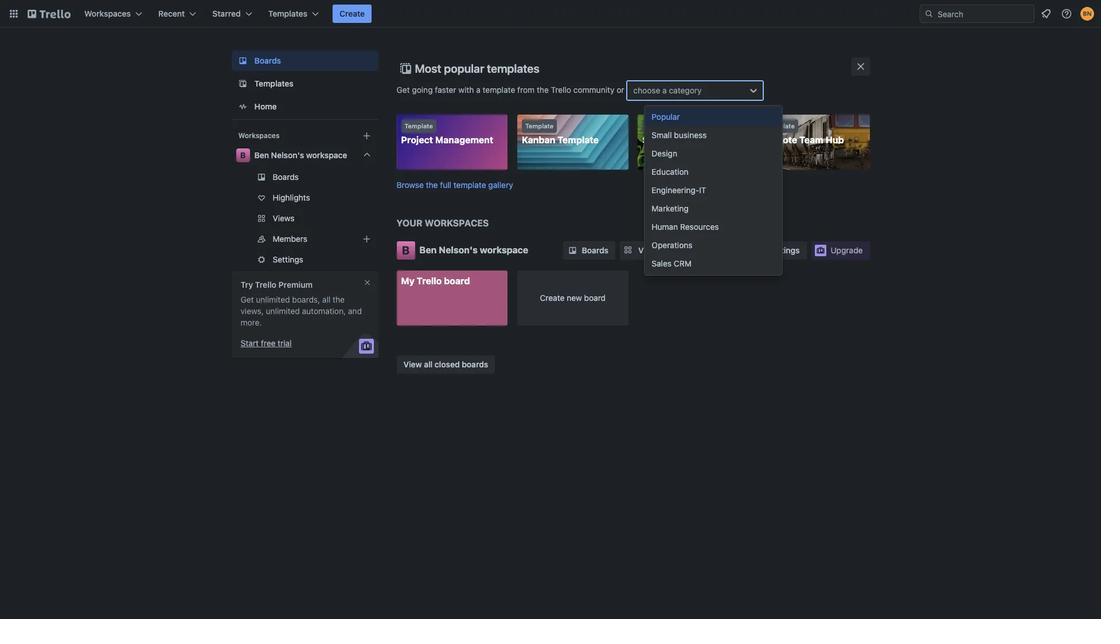 Task type: vqa. For each thing, say whether or not it's contained in the screenshot.
Create from template… image
no



Task type: locate. For each thing, give the bounding box(es) containing it.
the for get going faster with a template from the trello community or
[[537, 85, 549, 94]]

1 horizontal spatial project
[[675, 135, 707, 145]]

0 horizontal spatial workspaces
[[84, 9, 131, 18]]

0 vertical spatial ben
[[254, 150, 269, 160]]

settings link
[[750, 241, 807, 260], [231, 251, 378, 269]]

workspace
[[306, 150, 347, 160], [480, 245, 528, 255]]

views link
[[231, 209, 378, 228], [620, 241, 668, 260]]

create inside button
[[340, 9, 365, 18]]

trello inside try trello premium get unlimited boards, all the views, unlimited automation, and more.
[[255, 280, 276, 290]]

the up automation,
[[333, 295, 345, 305]]

settings
[[768, 245, 800, 255], [273, 255, 303, 264]]

template up remote
[[767, 122, 795, 130]]

1 vertical spatial nelson's
[[439, 245, 478, 255]]

boards for highlights
[[273, 172, 299, 182]]

0 vertical spatial the
[[537, 85, 549, 94]]

template kanban template
[[522, 122, 599, 145]]

board
[[444, 276, 470, 286], [584, 293, 606, 303]]

ben down your workspaces
[[420, 245, 437, 255]]

1 vertical spatial members
[[691, 245, 726, 255]]

2 horizontal spatial the
[[537, 85, 549, 94]]

boards
[[254, 56, 281, 65], [273, 172, 299, 182], [582, 245, 609, 255]]

workspace up highlights link
[[306, 150, 347, 160]]

templates inside popup button
[[268, 9, 307, 18]]

0 vertical spatial workspaces
[[84, 9, 131, 18]]

recent
[[158, 9, 185, 18]]

choose
[[633, 85, 660, 95]]

templates up the "home"
[[254, 79, 294, 88]]

0 horizontal spatial settings
[[273, 255, 303, 264]]

popular
[[652, 112, 680, 122]]

workspaces
[[84, 9, 131, 18], [238, 131, 280, 140]]

template up small
[[646, 122, 674, 130]]

the inside try trello premium get unlimited boards, all the views, unlimited automation, and more.
[[333, 295, 345, 305]]

members down resources
[[691, 245, 726, 255]]

the left full
[[426, 180, 438, 190]]

views link down highlights link
[[231, 209, 378, 228]]

search image
[[925, 9, 934, 18]]

1 vertical spatial ben
[[420, 245, 437, 255]]

popular
[[444, 62, 484, 75]]

project inside template simple project board
[[675, 135, 707, 145]]

board right my
[[444, 276, 470, 286]]

0 vertical spatial ben nelson's workspace
[[254, 150, 347, 160]]

unlimited up the views,
[[256, 295, 290, 305]]

get up the views,
[[241, 295, 254, 305]]

workspaces inside dropdown button
[[84, 9, 131, 18]]

members link
[[231, 230, 378, 248], [672, 241, 745, 260]]

ben
[[254, 150, 269, 160], [420, 245, 437, 255]]

template
[[483, 85, 515, 94], [454, 180, 486, 190]]

a right choose at the top right of page
[[663, 85, 667, 95]]

board for my trello board
[[444, 276, 470, 286]]

1 horizontal spatial views
[[638, 245, 661, 255]]

all up automation,
[[322, 295, 331, 305]]

upgrade
[[831, 245, 863, 255]]

0 vertical spatial views link
[[231, 209, 378, 228]]

create a workspace image
[[360, 129, 374, 143]]

2 vertical spatial the
[[333, 295, 345, 305]]

0 horizontal spatial trello
[[255, 280, 276, 290]]

1 horizontal spatial the
[[426, 180, 438, 190]]

members link down highlights link
[[231, 230, 378, 248]]

b down the home icon
[[240, 150, 246, 160]]

trello right 'try'
[[255, 280, 276, 290]]

your
[[397, 218, 423, 228]]

trello for my trello board
[[417, 276, 442, 286]]

choose a category
[[633, 85, 702, 95]]

0 horizontal spatial ben nelson's workspace
[[254, 150, 347, 160]]

new
[[567, 293, 582, 303]]

0 vertical spatial views
[[273, 213, 295, 223]]

primary element
[[0, 0, 1101, 28]]

0 notifications image
[[1039, 7, 1053, 21]]

1 horizontal spatial get
[[397, 85, 410, 94]]

or
[[617, 85, 624, 94]]

template inside template simple project board
[[646, 122, 674, 130]]

team
[[800, 135, 824, 145]]

browse
[[397, 180, 424, 190]]

1 vertical spatial get
[[241, 295, 254, 305]]

upgrade button
[[811, 241, 870, 260]]

1 vertical spatial boards link
[[231, 168, 378, 186]]

0 vertical spatial get
[[397, 85, 410, 94]]

0 vertical spatial workspace
[[306, 150, 347, 160]]

0 horizontal spatial ben
[[254, 150, 269, 160]]

1 vertical spatial views link
[[620, 241, 668, 260]]

2 project from the left
[[675, 135, 707, 145]]

1 project from the left
[[401, 135, 433, 145]]

template down going
[[405, 122, 433, 130]]

0 vertical spatial templates
[[268, 9, 307, 18]]

operations
[[652, 240, 693, 250]]

1 vertical spatial boards
[[273, 172, 299, 182]]

template right full
[[454, 180, 486, 190]]

members link down resources
[[672, 241, 745, 260]]

the
[[537, 85, 549, 94], [426, 180, 438, 190], [333, 295, 345, 305]]

board
[[709, 135, 736, 145]]

template board image
[[236, 77, 250, 91]]

0 horizontal spatial the
[[333, 295, 345, 305]]

1 horizontal spatial workspace
[[480, 245, 528, 255]]

highlights
[[273, 193, 310, 202]]

sales
[[652, 259, 672, 268]]

boards link up templates link
[[231, 50, 378, 71]]

boards right sm icon
[[582, 245, 609, 255]]

view all closed boards button
[[397, 356, 495, 374]]

members
[[273, 234, 307, 244], [691, 245, 726, 255]]

home
[[254, 102, 277, 111]]

project up browse at left
[[401, 135, 433, 145]]

home link
[[231, 96, 378, 117]]

small business
[[652, 130, 707, 140]]

with
[[459, 85, 474, 94]]

project right small
[[675, 135, 707, 145]]

free
[[261, 338, 276, 348]]

1 horizontal spatial board
[[584, 293, 606, 303]]

template inside the template remote team hub
[[767, 122, 795, 130]]

starred button
[[206, 5, 259, 23]]

0 horizontal spatial all
[[322, 295, 331, 305]]

all
[[322, 295, 331, 305], [424, 360, 433, 369]]

b
[[240, 150, 246, 160], [402, 243, 410, 257]]

boards up highlights
[[273, 172, 299, 182]]

engineering-
[[652, 185, 699, 195]]

ben nelson (bennelson96) image
[[1081, 7, 1094, 21]]

0 horizontal spatial a
[[476, 85, 481, 94]]

nelson's
[[271, 150, 304, 160], [439, 245, 478, 255]]

template down templates
[[483, 85, 515, 94]]

template
[[405, 122, 433, 130], [525, 122, 554, 130], [646, 122, 674, 130], [767, 122, 795, 130], [558, 135, 599, 145]]

unlimited
[[256, 295, 290, 305], [266, 306, 300, 316]]

unlimited down boards,
[[266, 306, 300, 316]]

0 vertical spatial template
[[483, 85, 515, 94]]

0 vertical spatial board
[[444, 276, 470, 286]]

trello left community on the top right of the page
[[551, 85, 571, 94]]

my trello board
[[401, 276, 470, 286]]

0 horizontal spatial project
[[401, 135, 433, 145]]

0 horizontal spatial b
[[240, 150, 246, 160]]

nelson's up highlights
[[271, 150, 304, 160]]

1 vertical spatial board
[[584, 293, 606, 303]]

1 horizontal spatial members
[[691, 245, 726, 255]]

boards link for views
[[564, 241, 615, 260]]

1 vertical spatial create
[[540, 293, 565, 303]]

members down highlights
[[273, 234, 307, 244]]

1 horizontal spatial members link
[[672, 241, 745, 260]]

template up the kanban
[[525, 122, 554, 130]]

2 vertical spatial boards
[[582, 245, 609, 255]]

create
[[340, 9, 365, 18], [540, 293, 565, 303]]

1 vertical spatial templates
[[254, 79, 294, 88]]

back to home image
[[28, 5, 71, 23]]

1 vertical spatial all
[[424, 360, 433, 369]]

Search field
[[934, 5, 1034, 22]]

settings up premium
[[273, 255, 303, 264]]

boards link up new in the top right of the page
[[564, 241, 615, 260]]

trello right my
[[417, 276, 442, 286]]

nelson's down "workspaces" on the top of page
[[439, 245, 478, 255]]

1 horizontal spatial workspaces
[[238, 131, 280, 140]]

1 horizontal spatial settings
[[768, 245, 800, 255]]

0 horizontal spatial get
[[241, 295, 254, 305]]

all right view
[[424, 360, 433, 369]]

1 vertical spatial template
[[454, 180, 486, 190]]

0 vertical spatial nelson's
[[271, 150, 304, 160]]

template simple project board
[[643, 122, 736, 145]]

simple
[[643, 135, 673, 145]]

open information menu image
[[1061, 8, 1073, 20]]

1 horizontal spatial ben nelson's workspace
[[420, 245, 528, 255]]

get left going
[[397, 85, 410, 94]]

1 horizontal spatial a
[[663, 85, 667, 95]]

settings left upgrade button
[[768, 245, 800, 255]]

get
[[397, 85, 410, 94], [241, 295, 254, 305]]

0 horizontal spatial nelson's
[[271, 150, 304, 160]]

create button
[[333, 5, 372, 23]]

0 vertical spatial create
[[340, 9, 365, 18]]

ben down the "home"
[[254, 150, 269, 160]]

0 vertical spatial members
[[273, 234, 307, 244]]

small
[[652, 130, 672, 140]]

1 vertical spatial b
[[402, 243, 410, 257]]

workspace down "workspaces" on the top of page
[[480, 245, 528, 255]]

template for remote
[[767, 122, 795, 130]]

boards link for highlights
[[231, 168, 378, 186]]

b down the your
[[402, 243, 410, 257]]

0 horizontal spatial members
[[273, 234, 307, 244]]

views link down human in the right of the page
[[620, 241, 668, 260]]

2 vertical spatial boards link
[[564, 241, 615, 260]]

0 vertical spatial all
[[322, 295, 331, 305]]

a right with
[[476, 85, 481, 94]]

templates
[[268, 9, 307, 18], [254, 79, 294, 88]]

board right new in the top right of the page
[[584, 293, 606, 303]]

0 horizontal spatial create
[[340, 9, 365, 18]]

templates right starred popup button
[[268, 9, 307, 18]]

1 horizontal spatial ben
[[420, 245, 437, 255]]

ben nelson's workspace down "workspaces" on the top of page
[[420, 245, 528, 255]]

1 horizontal spatial trello
[[417, 276, 442, 286]]

boards right board image
[[254, 56, 281, 65]]

ben nelson's workspace up highlights link
[[254, 150, 347, 160]]

1 horizontal spatial all
[[424, 360, 433, 369]]

template inside template project management
[[405, 122, 433, 130]]

boards link up highlights link
[[231, 168, 378, 186]]

a
[[476, 85, 481, 94], [663, 85, 667, 95]]

get inside try trello premium get unlimited boards, all the views, unlimited automation, and more.
[[241, 295, 254, 305]]

create new board
[[540, 293, 606, 303]]

project
[[401, 135, 433, 145], [675, 135, 707, 145]]

views down highlights
[[273, 213, 295, 223]]

views up sales
[[638, 245, 661, 255]]

sm image
[[676, 245, 687, 256]]

business
[[674, 130, 707, 140]]

0 horizontal spatial board
[[444, 276, 470, 286]]

1 horizontal spatial create
[[540, 293, 565, 303]]

from
[[517, 85, 535, 94]]

marketing
[[652, 204, 689, 213]]

ben nelson's workspace
[[254, 150, 347, 160], [420, 245, 528, 255]]

the right from
[[537, 85, 549, 94]]

views
[[273, 213, 295, 223], [638, 245, 661, 255]]



Task type: describe. For each thing, give the bounding box(es) containing it.
1 vertical spatial views
[[638, 245, 661, 255]]

0 horizontal spatial members link
[[231, 230, 378, 248]]

premium
[[278, 280, 313, 290]]

templates link
[[231, 73, 378, 94]]

my
[[401, 276, 415, 286]]

0 horizontal spatial workspace
[[306, 150, 347, 160]]

template project management
[[401, 122, 493, 145]]

closed
[[435, 360, 460, 369]]

recent button
[[151, 5, 203, 23]]

trello for try trello premium get unlimited boards, all the views, unlimited automation, and more.
[[255, 280, 276, 290]]

human
[[652, 222, 678, 232]]

templates button
[[261, 5, 326, 23]]

1 horizontal spatial b
[[402, 243, 410, 257]]

create for create new board
[[540, 293, 565, 303]]

workspaces button
[[77, 5, 149, 23]]

all inside try trello premium get unlimited boards, all the views, unlimited automation, and more.
[[322, 295, 331, 305]]

the for try trello premium get unlimited boards, all the views, unlimited automation, and more.
[[333, 295, 345, 305]]

workspaces
[[425, 218, 489, 228]]

0 horizontal spatial views link
[[231, 209, 378, 228]]

boards for views
[[582, 245, 609, 255]]

board for create new board
[[584, 293, 606, 303]]

browse the full template gallery link
[[397, 180, 513, 190]]

my trello board link
[[397, 270, 508, 326]]

browse the full template gallery
[[397, 180, 513, 190]]

get going faster with a template from the trello community or
[[397, 85, 627, 94]]

view all closed boards
[[404, 360, 488, 369]]

boards,
[[292, 295, 320, 305]]

0 vertical spatial b
[[240, 150, 246, 160]]

community
[[573, 85, 615, 94]]

template right the kanban
[[558, 135, 599, 145]]

0 horizontal spatial views
[[273, 213, 295, 223]]

template remote team hub
[[763, 122, 844, 145]]

members for the left members link
[[273, 234, 307, 244]]

crm
[[674, 259, 692, 268]]

1 vertical spatial the
[[426, 180, 438, 190]]

boards
[[462, 360, 488, 369]]

remote
[[763, 135, 797, 145]]

kanban
[[522, 135, 555, 145]]

1 horizontal spatial settings link
[[750, 241, 807, 260]]

gallery
[[488, 180, 513, 190]]

engineering-it
[[652, 185, 706, 195]]

more.
[[241, 318, 262, 328]]

faster
[[435, 85, 456, 94]]

1 vertical spatial workspaces
[[238, 131, 280, 140]]

most popular templates
[[415, 62, 540, 75]]

human resources
[[652, 222, 719, 232]]

view
[[404, 360, 422, 369]]

education
[[652, 167, 689, 177]]

0 vertical spatial boards
[[254, 56, 281, 65]]

0 vertical spatial unlimited
[[256, 295, 290, 305]]

start
[[241, 338, 259, 348]]

1 horizontal spatial views link
[[620, 241, 668, 260]]

views,
[[241, 306, 264, 316]]

sales crm
[[652, 259, 692, 268]]

template for simple
[[646, 122, 674, 130]]

templates
[[487, 62, 540, 75]]

hub
[[826, 135, 844, 145]]

start free trial button
[[241, 338, 292, 349]]

template for kanban
[[525, 122, 554, 130]]

category
[[669, 85, 702, 95]]

1 horizontal spatial nelson's
[[439, 245, 478, 255]]

resources
[[680, 222, 719, 232]]

home image
[[236, 100, 250, 114]]

board image
[[236, 54, 250, 68]]

going
[[412, 85, 433, 94]]

1 vertical spatial unlimited
[[266, 306, 300, 316]]

2 horizontal spatial trello
[[551, 85, 571, 94]]

highlights link
[[231, 189, 378, 207]]

try
[[241, 280, 253, 290]]

automation,
[[302, 306, 346, 316]]

project inside template project management
[[401, 135, 433, 145]]

sm image
[[567, 245, 578, 256]]

1 vertical spatial ben nelson's workspace
[[420, 245, 528, 255]]

full
[[440, 180, 451, 190]]

management
[[435, 135, 493, 145]]

your workspaces
[[397, 218, 489, 228]]

members for members link to the right
[[691, 245, 726, 255]]

most
[[415, 62, 441, 75]]

create for create
[[340, 9, 365, 18]]

1 vertical spatial workspace
[[480, 245, 528, 255]]

and
[[348, 306, 362, 316]]

0 horizontal spatial settings link
[[231, 251, 378, 269]]

0 vertical spatial boards link
[[231, 50, 378, 71]]

trial
[[278, 338, 292, 348]]

all inside button
[[424, 360, 433, 369]]

it
[[699, 185, 706, 195]]

start free trial
[[241, 338, 292, 348]]

starred
[[212, 9, 241, 18]]

try trello premium get unlimited boards, all the views, unlimited automation, and more.
[[241, 280, 362, 328]]

design
[[652, 149, 677, 158]]

template for project
[[405, 122, 433, 130]]

add image
[[360, 232, 374, 246]]



